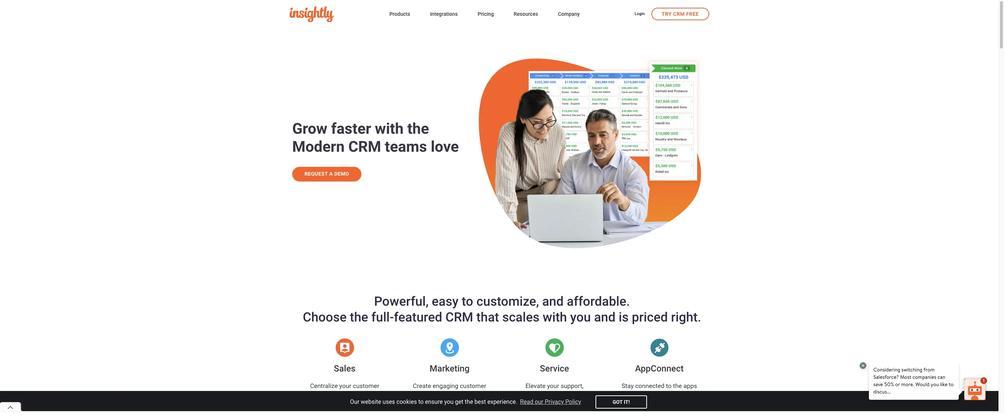 Task type: describe. For each thing, give the bounding box(es) containing it.
it!
[[624, 400, 630, 406]]

deals
[[366, 392, 381, 400]]

service
[[540, 364, 569, 374]]

connected
[[635, 383, 665, 390]]

service icon 2 image
[[531, 339, 579, 357]]

company
[[558, 11, 580, 17]]

scales
[[502, 310, 540, 325]]

sales
[[334, 364, 356, 374]]

resources link
[[514, 10, 538, 20]]

centralize
[[310, 383, 338, 390]]

elevate your support, exceed customer expectations
[[526, 383, 584, 409]]

products link
[[389, 10, 410, 20]]

centralize your customer data and close more deals
[[308, 383, 381, 400]]

home banner businessman 2023 v3 image
[[477, 48, 712, 250]]

the inside "powerful, easy to customize, and affordable. choose the full-featured crm that scales with you and is priced right."
[[350, 310, 368, 325]]

demo
[[334, 171, 349, 177]]

journeys
[[413, 392, 436, 400]]

experience.
[[488, 399, 518, 406]]

got it!
[[613, 400, 630, 406]]

you inside "powerful, easy to customize, and affordable. choose the full-featured crm that scales with you and is priced right."
[[570, 310, 591, 325]]

close
[[334, 392, 349, 400]]

create
[[413, 383, 431, 390]]

more
[[350, 392, 365, 400]]

and for create engaging customer journeys and grow pipeline
[[438, 392, 448, 400]]

cookies
[[397, 399, 417, 406]]

got
[[613, 400, 623, 406]]

support,
[[561, 383, 584, 390]]

exceed
[[531, 392, 551, 400]]

customer for marketing
[[460, 383, 486, 390]]

your for service
[[547, 383, 559, 390]]

try crm free link
[[652, 8, 709, 20]]

you inside stay connected to the apps you already use
[[638, 392, 648, 400]]

try crm free button
[[652, 8, 709, 20]]

ensure
[[425, 399, 443, 406]]

data
[[308, 392, 321, 400]]

integrations
[[430, 11, 458, 17]]

appconnect icon 1 image
[[636, 339, 684, 357]]

to for easy
[[462, 294, 473, 310]]

the inside cookieconsent dialog
[[465, 399, 473, 406]]

uses
[[383, 399, 395, 406]]

login
[[635, 11, 645, 16]]

teams
[[385, 138, 427, 156]]

powerful, easy to customize, and affordable. choose the full-featured crm that scales with you and is priced right.
[[303, 294, 701, 325]]

policy
[[565, 399, 581, 406]]

integrations link
[[430, 10, 458, 20]]

grow
[[450, 392, 464, 400]]

pricing link
[[478, 10, 494, 20]]

try
[[662, 11, 672, 17]]

free
[[686, 11, 699, 17]]

customer inside elevate your support, exceed customer expectations
[[552, 392, 579, 400]]

create engaging customer journeys and grow pipeline
[[413, 383, 487, 400]]

engaging
[[433, 383, 458, 390]]

stay
[[622, 383, 634, 390]]

easy
[[432, 294, 459, 310]]

customer for sales
[[353, 383, 379, 390]]

with inside "powerful, easy to customize, and affordable. choose the full-featured crm that scales with you and is priced right."
[[543, 310, 567, 325]]

read
[[520, 399, 533, 406]]

featured
[[394, 310, 442, 325]]



Task type: locate. For each thing, give the bounding box(es) containing it.
and inside create engaging customer journeys and grow pipeline
[[438, 392, 448, 400]]

2 your from the left
[[547, 383, 559, 390]]

expectations
[[537, 401, 573, 409]]

2 horizontal spatial to
[[666, 383, 672, 390]]

get
[[455, 399, 464, 406]]

privacy
[[545, 399, 564, 406]]

crm down faster
[[348, 138, 381, 156]]

crm inside "powerful, easy to customize, and affordable. choose the full-featured crm that scales with you and is priced right."
[[446, 310, 473, 325]]

the up teams
[[407, 120, 429, 138]]

with up teams
[[375, 120, 404, 138]]

faster
[[331, 120, 371, 138]]

1 vertical spatial with
[[543, 310, 567, 325]]

and inside the centralize your customer data and close more deals
[[322, 392, 332, 400]]

crm inside grow faster with the modern crm teams love
[[348, 138, 381, 156]]

your up close
[[339, 383, 351, 390]]

that
[[477, 310, 499, 325]]

priced
[[632, 310, 668, 325]]

request a demo link
[[292, 167, 362, 182]]

insightly logo link
[[290, 6, 378, 22]]

your up exceed
[[547, 383, 559, 390]]

the inside stay connected to the apps you already use
[[673, 383, 682, 390]]

grow faster with the modern crm teams love
[[292, 120, 459, 156]]

our
[[350, 399, 359, 406]]

grow
[[292, 120, 327, 138]]

1 horizontal spatial to
[[462, 294, 473, 310]]

our
[[535, 399, 544, 406]]

try crm free
[[662, 11, 699, 17]]

a
[[329, 171, 333, 177]]

0 vertical spatial crm
[[673, 11, 685, 17]]

1 horizontal spatial your
[[547, 383, 559, 390]]

crm right try
[[673, 11, 685, 17]]

to inside "powerful, easy to customize, and affordable. choose the full-featured crm that scales with you and is priced right."
[[462, 294, 473, 310]]

the inside grow faster with the modern crm teams love
[[407, 120, 429, 138]]

0 horizontal spatial to
[[418, 399, 424, 406]]

affordable.
[[567, 294, 630, 310]]

our website uses cookies to ensure you get the best experience. read our privacy policy
[[350, 399, 581, 406]]

appconnect
[[635, 364, 684, 374]]

your for sales
[[339, 383, 351, 390]]

to right easy
[[462, 294, 473, 310]]

resources
[[514, 11, 538, 17]]

customize,
[[477, 294, 539, 310]]

marketing
[[430, 364, 470, 374]]

with inside grow faster with the modern crm teams love
[[375, 120, 404, 138]]

customer up the pipeline
[[460, 383, 486, 390]]

crm
[[673, 11, 685, 17], [348, 138, 381, 156], [446, 310, 473, 325]]

got it! button
[[596, 396, 647, 409]]

pipeline
[[465, 392, 487, 400]]

crm inside button
[[673, 11, 685, 17]]

2 horizontal spatial crm
[[673, 11, 685, 17]]

you inside cookieconsent dialog
[[444, 399, 454, 406]]

0 vertical spatial with
[[375, 120, 404, 138]]

full-
[[372, 310, 394, 325]]

stay connected to the apps you already use
[[622, 383, 697, 400]]

pricing
[[478, 11, 494, 17]]

best
[[475, 399, 486, 406]]

right.
[[671, 310, 701, 325]]

powerful,
[[374, 294, 429, 310]]

to left ensure
[[418, 399, 424, 406]]

1 horizontal spatial crm
[[446, 310, 473, 325]]

0 vertical spatial to
[[462, 294, 473, 310]]

to for connected
[[666, 383, 672, 390]]

choose
[[303, 310, 347, 325]]

customer inside create engaging customer journeys and grow pipeline
[[460, 383, 486, 390]]

to inside cookieconsent dialog
[[418, 399, 424, 406]]

modern
[[292, 138, 345, 156]]

crm down easy
[[446, 310, 473, 325]]

login link
[[635, 11, 645, 17]]

to inside stay connected to the apps you already use
[[666, 383, 672, 390]]

company link
[[558, 10, 580, 20]]

you down connected in the right bottom of the page
[[638, 392, 648, 400]]

to
[[462, 294, 473, 310], [666, 383, 672, 390], [418, 399, 424, 406]]

and
[[542, 294, 564, 310], [594, 310, 616, 325], [322, 392, 332, 400], [438, 392, 448, 400]]

with
[[375, 120, 404, 138], [543, 310, 567, 325]]

1 your from the left
[[339, 383, 351, 390]]

2 vertical spatial crm
[[446, 310, 473, 325]]

you
[[570, 310, 591, 325], [638, 392, 648, 400], [444, 399, 454, 406]]

to up use
[[666, 383, 672, 390]]

customer inside the centralize your customer data and close more deals
[[353, 383, 379, 390]]

the up use
[[673, 383, 682, 390]]

and for powerful, easy to customize, and affordable. choose the full-featured crm that scales with you and is priced right.
[[542, 294, 564, 310]]

you left get
[[444, 399, 454, 406]]

2 horizontal spatial customer
[[552, 392, 579, 400]]

the
[[407, 120, 429, 138], [350, 310, 368, 325], [673, 383, 682, 390], [465, 399, 473, 406]]

customer down support,
[[552, 392, 579, 400]]

apps
[[684, 383, 697, 390]]

crm icon image
[[321, 339, 369, 357]]

the left full-
[[350, 310, 368, 325]]

request
[[305, 171, 328, 177]]

elevate
[[526, 383, 546, 390]]

1 vertical spatial crm
[[348, 138, 381, 156]]

use
[[671, 392, 681, 400]]

you down the affordable.
[[570, 310, 591, 325]]

0 horizontal spatial your
[[339, 383, 351, 390]]

0 horizontal spatial you
[[444, 399, 454, 406]]

your inside the centralize your customer data and close more deals
[[339, 383, 351, 390]]

1 horizontal spatial customer
[[460, 383, 486, 390]]

customer
[[353, 383, 379, 390], [460, 383, 486, 390], [552, 392, 579, 400]]

2 vertical spatial to
[[418, 399, 424, 406]]

already
[[649, 392, 670, 400]]

your inside elevate your support, exceed customer expectations
[[547, 383, 559, 390]]

products
[[389, 11, 410, 17]]

1 horizontal spatial with
[[543, 310, 567, 325]]

request a demo
[[305, 171, 349, 177]]

customer up deals
[[353, 383, 379, 390]]

cookieconsent dialog
[[0, 392, 999, 414]]

0 horizontal spatial crm
[[348, 138, 381, 156]]

the right get
[[465, 399, 473, 406]]

and for centralize your customer data and close more deals
[[322, 392, 332, 400]]

2 horizontal spatial you
[[638, 392, 648, 400]]

website
[[361, 399, 381, 406]]

1 vertical spatial to
[[666, 383, 672, 390]]

0 horizontal spatial customer
[[353, 383, 379, 390]]

love
[[431, 138, 459, 156]]

is
[[619, 310, 629, 325]]

0 horizontal spatial with
[[375, 120, 404, 138]]

with up service icon 2
[[543, 310, 567, 325]]

insightly logo image
[[290, 6, 334, 22]]

read our privacy policy button
[[519, 397, 582, 408]]

1 horizontal spatial you
[[570, 310, 591, 325]]

your
[[339, 383, 351, 390], [547, 383, 559, 390]]

marketing icon 2 image
[[426, 339, 474, 357]]



Task type: vqa. For each thing, say whether or not it's contained in the screenshot.
THE WITH inside "Sport Court doubles growth with Insightly"
no



